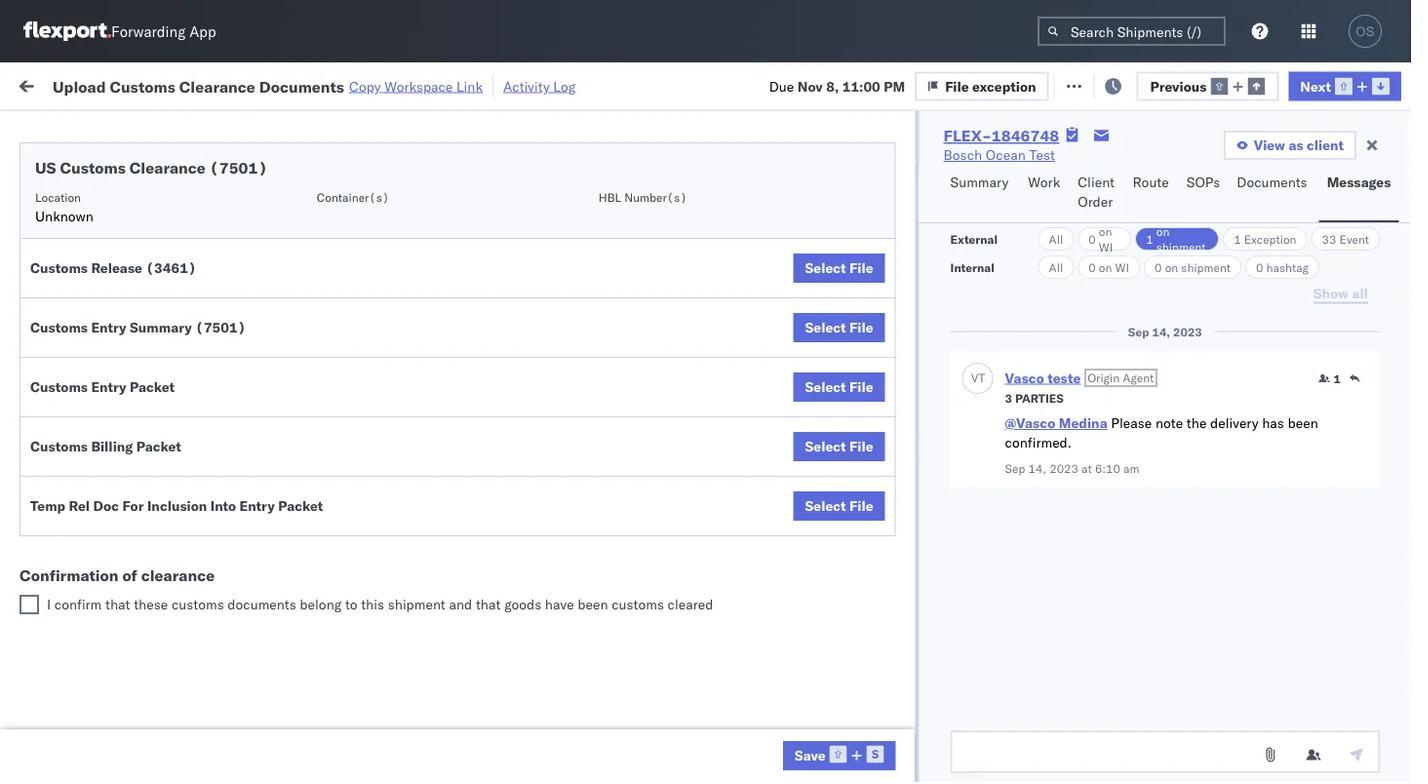 Task type: describe. For each thing, give the bounding box(es) containing it.
3 parties
[[1005, 391, 1064, 405]]

event
[[1340, 232, 1370, 246]]

uetu5238478 for confirm pickup from los angeles, ca
[[1306, 538, 1401, 556]]

pickup for confirm pickup from los angeles, ca button
[[98, 528, 140, 545]]

4 ceau7522281, hlxu6269489, h from the top
[[1202, 367, 1412, 384]]

(7501) for us customs clearance (7501)
[[210, 158, 268, 178]]

4 hlxu6269489, from the top
[[1305, 367, 1405, 384]]

4 ocean fcl from the top
[[597, 410, 665, 427]]

and
[[449, 596, 472, 613]]

abcdefg784 for 4:00 pm pst, dec 23, 2022
[[1329, 539, 1412, 556]]

4 ceau7522281, from the top
[[1202, 367, 1302, 384]]

5 resize handle column header from the left
[[817, 151, 841, 782]]

select file for customs billing packet
[[805, 438, 874, 455]]

schedule delivery appointment button for 11:59 pm pdt, nov 4, 2022
[[45, 237, 240, 258]]

1 lagerfeld from the top
[[1046, 668, 1105, 685]]

2 ocean fcl from the top
[[597, 239, 665, 256]]

0 horizontal spatial file exception
[[945, 77, 1036, 94]]

2 horizontal spatial 2023
[[1174, 324, 1203, 339]]

pickup for schedule pickup from rotterdam, netherlands button
[[106, 700, 148, 717]]

nu
[[1400, 159, 1412, 174]]

pickup for second schedule pickup from los angeles, ca button from the top
[[106, 314, 148, 331]]

file for customs billing packet
[[850, 438, 874, 455]]

1 horizontal spatial file exception
[[1079, 76, 1170, 93]]

7 fcl from the top
[[641, 582, 665, 599]]

us customs clearance (7501)
[[35, 158, 268, 178]]

5 ceau7522281, from the top
[[1202, 410, 1302, 427]]

file for temp rel doc for inclusion into entry packet
[[850, 497, 874, 515]]

1 horizontal spatial work
[[1028, 174, 1061, 191]]

1 vertical spatial been
[[578, 596, 608, 613]]

abcdefg784 for 11:59 pm pst, dec 13, 2022
[[1329, 496, 1412, 513]]

previous
[[1151, 77, 1207, 94]]

clearance
[[141, 566, 215, 585]]

next
[[1301, 77, 1332, 94]]

forwarding
[[111, 22, 186, 40]]

1 exception
[[1234, 232, 1297, 246]]

2 11:59 from the top
[[314, 281, 352, 298]]

import
[[164, 76, 208, 93]]

los for confirm pickup from los angeles, ca button
[[176, 528, 198, 545]]

2 maeu940843 from the top
[[1329, 711, 1412, 728]]

angeles, for 3rd schedule pickup from los angeles, ca button
[[209, 399, 263, 417]]

1 integration test account - karl lagerfeld from the top
[[851, 668, 1105, 685]]

these
[[134, 596, 168, 613]]

1 resize handle column header from the left
[[279, 151, 302, 782]]

23, for jan
[[430, 711, 451, 728]]

1 horizontal spatial sep
[[1128, 324, 1150, 339]]

client
[[1078, 174, 1115, 191]]

205 on track
[[448, 76, 528, 93]]

2023 inside @vasco medina please note the delivery has been confirmed. sep 14, 2023 at 6:10 am
[[1050, 461, 1079, 476]]

my work
[[20, 71, 106, 98]]

os button
[[1343, 9, 1388, 54]]

2 flex-1889466 from the top
[[1077, 496, 1178, 513]]

rotterdam,
[[184, 700, 253, 717]]

2 lhuu7894563, uetu5238478 from the top
[[1202, 496, 1401, 513]]

forwarding app
[[111, 22, 216, 40]]

view
[[1254, 137, 1286, 154]]

clearance for upload customs clearance documents
[[151, 185, 214, 202]]

activity
[[503, 78, 550, 95]]

hlxu6269489, for first schedule pickup from los angeles, ca button
[[1305, 281, 1405, 298]]

select file button for customs release (3461)
[[793, 254, 885, 283]]

the
[[1187, 415, 1207, 432]]

205
[[448, 76, 473, 93]]

11:00
[[843, 77, 881, 94]]

angeles, for first schedule pickup from los angeles, ca button
[[209, 271, 263, 288]]

messages
[[1327, 174, 1391, 191]]

file for customs release (3461)
[[850, 259, 874, 277]]

pickup for 3rd schedule pickup from los angeles, ca button
[[106, 399, 148, 417]]

temp
[[30, 497, 66, 515]]

select file for customs entry summary (7501)
[[805, 319, 874, 336]]

flexport. image
[[23, 21, 111, 41]]

0 on wi for 1
[[1089, 224, 1113, 254]]

los for first schedule pickup from los angeles, ca button
[[184, 271, 206, 288]]

8 resize handle column header from the left
[[1295, 151, 1319, 782]]

5 schedule pickup from los angeles, ca button from the top
[[45, 613, 277, 654]]

4 h from the top
[[1409, 367, 1412, 384]]

to
[[345, 596, 358, 613]]

schedule pickup from rotterdam, netherlands link
[[45, 699, 277, 738]]

pickup for fourth schedule pickup from los angeles, ca button
[[106, 442, 148, 459]]

select for customs release (3461)
[[805, 259, 846, 277]]

1 abcdefg784 from the top
[[1329, 453, 1412, 470]]

from for first schedule pickup from los angeles, ca button
[[152, 271, 180, 288]]

location unknown
[[35, 190, 94, 225]]

by:
[[71, 119, 89, 137]]

from for schedule pickup from rotterdam, netherlands button
[[152, 700, 180, 717]]

aug
[[416, 196, 442, 213]]

los for 3rd schedule pickup from los angeles, ca button
[[184, 399, 206, 417]]

temp rel doc for inclusion into entry packet
[[30, 497, 323, 515]]

log
[[553, 78, 576, 95]]

1 ceau7522281, from the top
[[1202, 238, 1302, 255]]

2 appointment from the top
[[160, 366, 240, 383]]

flex-1846748 down flex-1660288
[[1077, 239, 1178, 256]]

1 11:59 from the top
[[314, 239, 352, 256]]

(3461)
[[146, 259, 197, 277]]

appointment for 11:59 pm pst, dec 13, 2022
[[160, 495, 240, 512]]

4 schedule pickup from los angeles, ca button from the top
[[45, 441, 277, 482]]

flex-1846748 down agent
[[1077, 410, 1178, 427]]

t
[[979, 371, 986, 385]]

test123456 for schedule delivery appointment button for 11:59 pm pdt, nov 4, 2022
[[1329, 239, 1411, 256]]

select for customs entry summary (7501)
[[805, 319, 846, 336]]

1 maeu940843 from the top
[[1329, 668, 1412, 685]]

due
[[769, 77, 794, 94]]

packet for customs billing packet
[[136, 438, 181, 455]]

3 parties button
[[1005, 389, 1064, 406]]

Search Shipments (/) text field
[[1038, 17, 1226, 46]]

4 test123456 from the top
[[1329, 367, 1411, 384]]

6 ocean fcl from the top
[[597, 539, 665, 556]]

schedule for schedule pickup from rotterdam, netherlands button
[[45, 700, 103, 717]]

bookings test consignee
[[851, 625, 1006, 642]]

client
[[1307, 137, 1344, 154]]

confirmation
[[20, 566, 119, 585]]

parties
[[1015, 391, 1064, 405]]

4 fcl from the top
[[641, 410, 665, 427]]

hbl number(s)
[[599, 190, 687, 204]]

select file button for customs entry packet
[[793, 373, 885, 402]]

link
[[456, 78, 483, 95]]

ca for the schedule pickup from los angeles, ca link related to second schedule pickup from los angeles, ca button from the top
[[45, 333, 63, 350]]

packet for customs entry packet
[[130, 378, 175, 396]]

1 vertical spatial summary
[[130, 319, 192, 336]]

confirm
[[54, 596, 102, 613]]

2 ceau7522281, from the top
[[1202, 281, 1302, 298]]

4 resize handle column header from the left
[[691, 151, 714, 782]]

24,
[[435, 582, 456, 599]]

2 lagerfeld from the top
[[1046, 711, 1105, 728]]

1846748 down agent
[[1119, 410, 1178, 427]]

test123456 for second schedule pickup from los angeles, ca button from the top
[[1329, 324, 1411, 341]]

flex-1846748 up sep 14, 2023
[[1077, 281, 1178, 298]]

confirm delivery link
[[45, 580, 148, 599]]

1 account from the top
[[951, 668, 1002, 685]]

3 11:59 from the top
[[314, 410, 352, 427]]

select file for customs entry packet
[[805, 378, 874, 396]]

6:00 am pst, dec 24, 2022
[[314, 582, 493, 599]]

select for customs billing packet
[[805, 438, 846, 455]]

consignee inside button
[[851, 159, 907, 174]]

3 schedule pickup from los angeles, ca from the top
[[45, 399, 263, 436]]

2 that from the left
[[476, 596, 501, 613]]

schedule pickup from los angeles, ca link for 3rd schedule pickup from los angeles, ca button
[[45, 398, 277, 438]]

los for fourth schedule pickup from los angeles, ca button
[[184, 442, 206, 459]]

2 integration test account - karl lagerfeld from the top
[[851, 711, 1105, 728]]

flex-1660288
[[1077, 196, 1178, 213]]

documents
[[228, 596, 296, 613]]

filtered by:
[[20, 119, 89, 137]]

flex-1846748 up the summary button
[[944, 126, 1060, 145]]

1 horizontal spatial exception
[[1106, 76, 1170, 93]]

file for customs entry packet
[[850, 378, 874, 396]]

8 ocean fcl from the top
[[597, 711, 665, 728]]

vandelay west
[[851, 754, 942, 771]]

6 resize handle column header from the left
[[1013, 151, 1036, 782]]

clearance for upload customs clearance documents copy workspace link
[[179, 76, 255, 96]]

bosch ocean test link
[[944, 145, 1055, 165]]

customs up customs entry packet
[[30, 319, 88, 336]]

23, for dec
[[434, 539, 455, 556]]

5 ocean fcl from the top
[[597, 496, 665, 513]]

11:59 pm pdt, nov 4, 2022 for schedule delivery appointment button for 11:59 pm pdt, nov 4, 2022
[[314, 239, 493, 256]]

1 customs from the left
[[172, 596, 224, 613]]

consignee button
[[841, 155, 1016, 175]]

4, for schedule delivery appointment button for 11:59 pm pdt, nov 4, 2022
[[443, 239, 456, 256]]

workitem button
[[12, 155, 283, 175]]

hlxu6269489, for schedule delivery appointment button for 11:59 pm pdt, nov 4, 2022
[[1305, 238, 1405, 255]]

exception
[[1244, 232, 1297, 246]]

flex-1846748 up please
[[1077, 367, 1178, 384]]

order
[[1078, 193, 1113, 210]]

client order button
[[1070, 165, 1125, 222]]

2 karl from the top
[[1018, 711, 1043, 728]]

external
[[951, 232, 998, 246]]

upload for upload customs clearance documents
[[45, 185, 89, 202]]

7 ocean fcl from the top
[[597, 582, 665, 599]]

11:59 pm pdt, nov 4, 2022 for 3rd schedule pickup from los angeles, ca button
[[314, 410, 493, 427]]

2 schedule delivery appointment from the top
[[45, 366, 240, 383]]

number(s)
[[625, 190, 687, 204]]

confirm pickup from los angeles, ca link
[[45, 527, 277, 566]]

12:00
[[314, 196, 352, 213]]

customs release (3461)
[[30, 259, 197, 277]]

2 schedule delivery appointment link from the top
[[45, 365, 240, 385]]

7 resize handle column header from the left
[[1169, 151, 1192, 782]]

2 account from the top
[[951, 711, 1002, 728]]

2 fcl from the top
[[641, 239, 665, 256]]

lhuu7894563, for confirm delivery
[[1202, 581, 1302, 598]]

1 karl from the top
[[1018, 668, 1043, 685]]

@vasco
[[1005, 415, 1056, 432]]

sep inside @vasco medina please note the delivery has been confirmed. sep 14, 2023 at 6:10 am
[[1005, 461, 1026, 476]]

filtered
[[20, 119, 67, 137]]

6 fcl from the top
[[641, 539, 665, 556]]

0 vertical spatial 14,
[[1152, 324, 1171, 339]]

belong
[[300, 596, 342, 613]]

ca for confirm pickup from los angeles, ca link
[[45, 548, 63, 565]]

3 resize handle column header from the left
[[564, 151, 587, 782]]

8:30
[[314, 711, 344, 728]]

my
[[20, 71, 51, 98]]

confirm pickup from los angeles, ca
[[45, 528, 255, 565]]

3 fcl from the top
[[641, 281, 665, 298]]

documents for upload customs clearance documents
[[45, 204, 115, 221]]

2 vertical spatial packet
[[278, 497, 323, 515]]

8,
[[826, 77, 839, 94]]

workspace
[[385, 78, 453, 95]]

2 resize handle column header from the left
[[496, 151, 519, 782]]

sep 14, 2023
[[1128, 324, 1203, 339]]

schedule pickup from los angeles, ca link for first schedule pickup from los angeles, ca button
[[45, 270, 277, 309]]

mbl/mawb nu button
[[1319, 155, 1412, 175]]

save
[[795, 747, 826, 764]]

ca for the schedule pickup from los angeles, ca link corresponding to 1st schedule pickup from los angeles, ca button from the bottom of the page
[[45, 634, 63, 651]]

activity log button
[[503, 74, 576, 98]]

lhuu7894563, for confirm pickup from los angeles, ca
[[1202, 538, 1302, 556]]

11:59 pm pst, dec 13, 2022
[[314, 496, 501, 513]]

schedule delivery appointment for 11:59 pm pst, dec 13, 2022
[[45, 495, 240, 512]]

1 ceau7522281, hlxu6269489, h from the top
[[1202, 238, 1412, 255]]

customs up customs billing packet
[[30, 378, 88, 396]]

6:10
[[1095, 461, 1121, 476]]

all for external
[[1049, 232, 1064, 246]]

entry for summary
[[91, 319, 126, 336]]

1 schedule pickup from los angeles, ca button from the top
[[45, 270, 277, 311]]

flex-1846748 link
[[944, 126, 1060, 145]]

1846748 down sep 14, 2023
[[1119, 367, 1178, 384]]

customs left billing
[[30, 438, 88, 455]]

1 1889466 from the top
[[1119, 453, 1178, 470]]

angeles, for confirm pickup from los angeles, ca button
[[201, 528, 255, 545]]

2 lhuu7894563, from the top
[[1202, 496, 1302, 513]]

schedule pickup from los angeles, ca link for 1st schedule pickup from los angeles, ca button from the bottom of the page
[[45, 613, 277, 652]]

2 schedule pickup from los angeles, ca from the top
[[45, 314, 263, 350]]

messages button
[[1319, 165, 1399, 222]]

please
[[1111, 415, 1152, 432]]

flex id
[[1046, 159, 1082, 174]]

schedule delivery appointment for 11:59 pm pdt, nov 4, 2022
[[45, 238, 240, 255]]

hashtag
[[1267, 260, 1309, 275]]

3 schedule pickup from los angeles, ca button from the top
[[45, 398, 277, 439]]

flex-1846748 up agent
[[1077, 324, 1178, 341]]

upload customs clearance documents
[[45, 185, 214, 221]]

0 vertical spatial work
[[212, 76, 246, 93]]

3 ceau7522281, from the top
[[1202, 324, 1302, 341]]

all button for external
[[1038, 227, 1074, 251]]

from for fourth schedule pickup from los angeles, ca button
[[152, 442, 180, 459]]

angeles, for fourth schedule pickup from los angeles, ca button
[[209, 442, 263, 459]]

angeles, for 1st schedule pickup from los angeles, ca button from the bottom of the page
[[209, 614, 263, 631]]

on inside 1 on shipment
[[1157, 224, 1170, 239]]

5 schedule pickup from los angeles, ca from the top
[[45, 614, 263, 651]]

copy workspace link button
[[349, 78, 483, 95]]



Task type: locate. For each thing, give the bounding box(es) containing it.
0 vertical spatial (7501)
[[210, 158, 268, 178]]

schedule pickup from los angeles, ca link down clearance
[[45, 613, 277, 652]]

4 11:59 from the top
[[314, 496, 352, 513]]

unknown
[[35, 208, 94, 225]]

0 vertical spatial integration test account - karl lagerfeld
[[851, 668, 1105, 685]]

at inside @vasco medina please note the delivery has been confirmed. sep 14, 2023 at 6:10 am
[[1082, 461, 1092, 476]]

batch action button
[[1273, 70, 1400, 99]]

schedule pickup from los angeles, ca button down (3461)
[[45, 313, 277, 354]]

app
[[189, 22, 216, 40]]

lhuu7894563, for schedule pickup from los angeles, ca
[[1202, 453, 1302, 470]]

test123456 for first schedule pickup from los angeles, ca button
[[1329, 281, 1411, 298]]

los for second schedule pickup from los angeles, ca button from the top
[[184, 314, 206, 331]]

lhuu7894563,
[[1202, 453, 1302, 470], [1202, 496, 1302, 513], [1202, 538, 1302, 556], [1202, 581, 1302, 598]]

0 horizontal spatial documents
[[45, 204, 115, 221]]

lagerfeld up flex-1662119 at the right bottom
[[1046, 711, 1105, 728]]

pickup down these
[[106, 614, 148, 631]]

maeu940843 down maeu973612
[[1329, 668, 1412, 685]]

2 schedule pickup from los angeles, ca link from the top
[[45, 313, 277, 352]]

1 select from the top
[[805, 259, 846, 277]]

vasco teste button
[[1005, 369, 1081, 386]]

pst, for 8:30
[[372, 711, 402, 728]]

pst, right to
[[373, 582, 403, 599]]

8:30 pm pst, jan 23, 2023
[[314, 711, 489, 728]]

0 vertical spatial schedule delivery appointment button
[[45, 237, 240, 258]]

3 lhuu7894563, from the top
[[1202, 538, 1302, 556]]

schedule pickup from los angeles, ca link for fourth schedule pickup from los angeles, ca button
[[45, 441, 277, 480]]

entry down customs release (3461)
[[91, 319, 126, 336]]

0 vertical spatial confirm
[[45, 528, 95, 545]]

1 vertical spatial dec
[[405, 539, 431, 556]]

consignee down 11:00
[[851, 159, 907, 174]]

0 vertical spatial all
[[1049, 232, 1064, 246]]

1846748 up agent
[[1119, 324, 1178, 341]]

2 all from the top
[[1049, 260, 1064, 275]]

internal
[[951, 260, 995, 275]]

all for internal
[[1049, 260, 1064, 275]]

schedule pickup from los angeles, ca link
[[45, 270, 277, 309], [45, 313, 277, 352], [45, 398, 277, 438], [45, 441, 277, 480], [45, 613, 277, 652]]

summary button
[[943, 165, 1021, 222]]

pickup down doc
[[98, 528, 140, 545]]

pst, left "jan"
[[372, 711, 402, 728]]

pickup up customs entry summary (7501) at the left top
[[106, 271, 148, 288]]

0 horizontal spatial exception
[[973, 77, 1036, 94]]

sops button
[[1179, 165, 1229, 222]]

angeles,
[[209, 271, 263, 288], [209, 314, 263, 331], [209, 399, 263, 417], [209, 442, 263, 459], [201, 528, 255, 545], [209, 614, 263, 631]]

shipment inside 1 on shipment
[[1157, 239, 1206, 254]]

1 vertical spatial documents
[[1237, 174, 1308, 191]]

ocean
[[986, 146, 1026, 163], [597, 196, 637, 213], [597, 239, 637, 256], [766, 239, 806, 256], [893, 239, 933, 256], [597, 281, 637, 298], [766, 281, 806, 298], [893, 281, 933, 298], [766, 324, 806, 341], [893, 324, 933, 341], [766, 367, 806, 384], [893, 367, 933, 384], [597, 410, 637, 427], [766, 410, 806, 427], [893, 410, 933, 427], [766, 453, 806, 470], [893, 453, 933, 470], [597, 496, 637, 513], [766, 496, 806, 513], [893, 496, 933, 513], [597, 539, 637, 556], [766, 539, 806, 556], [893, 539, 933, 556], [597, 582, 637, 599], [893, 582, 933, 599], [597, 711, 637, 728]]

33 event
[[1322, 232, 1370, 246]]

3 test123456 from the top
[[1329, 324, 1411, 341]]

0 vertical spatial packet
[[130, 378, 175, 396]]

customs
[[110, 76, 175, 96], [60, 158, 126, 178], [93, 185, 148, 202], [30, 259, 88, 277], [30, 319, 88, 336], [30, 378, 88, 396], [30, 438, 88, 455]]

schedule for second schedule delivery appointment button from the top
[[45, 366, 103, 383]]

appointment up (3461)
[[160, 238, 240, 255]]

5 schedule pickup from los angeles, ca link from the top
[[45, 613, 277, 652]]

from inside schedule pickup from rotterdam, netherlands
[[152, 700, 180, 717]]

3 ca from the top
[[45, 419, 63, 436]]

1 vertical spatial upload
[[45, 185, 89, 202]]

0 vertical spatial appointment
[[160, 238, 240, 255]]

@vasco medina please note the delivery has been confirmed. sep 14, 2023 at 6:10 am
[[1005, 415, 1319, 476]]

0 vertical spatial wi
[[1099, 239, 1113, 254]]

1 inside button
[[1334, 371, 1341, 386]]

1 that from the left
[[105, 596, 130, 613]]

1 for on
[[1146, 232, 1154, 246]]

0 horizontal spatial 1
[[1146, 232, 1154, 246]]

ceau7522281, hlxu6269489, h
[[1202, 238, 1412, 255], [1202, 281, 1412, 298], [1202, 324, 1412, 341], [1202, 367, 1412, 384], [1202, 410, 1412, 427]]

1 horizontal spatial 1
[[1234, 232, 1241, 246]]

0 vertical spatial shipment
[[1157, 239, 1206, 254]]

select file for temp rel doc for inclusion into entry packet
[[805, 497, 874, 515]]

2 4, from the top
[[443, 281, 456, 298]]

customs down clearance
[[172, 596, 224, 613]]

schedule pickup from rotterdam, netherlands
[[45, 700, 253, 736]]

packet
[[130, 378, 175, 396], [136, 438, 181, 455], [278, 497, 323, 515]]

shipment up '0 on shipment'
[[1157, 239, 1206, 254]]

this
[[361, 596, 384, 613]]

8 fcl from the top
[[641, 711, 665, 728]]

flex-1662119 button
[[1046, 749, 1182, 776], [1046, 749, 1182, 776]]

1 horizontal spatial vandelay
[[851, 754, 907, 771]]

1 vertical spatial shipment
[[1182, 260, 1231, 275]]

0 horizontal spatial been
[[578, 596, 608, 613]]

flex-1889466 down please
[[1077, 453, 1178, 470]]

exception down search shipments (/) text box
[[1106, 76, 1170, 93]]

clearance down app
[[179, 76, 255, 96]]

1 vertical spatial schedule delivery appointment
[[45, 366, 240, 383]]

next button
[[1289, 71, 1402, 101]]

angeles, inside confirm pickup from los angeles, ca
[[201, 528, 255, 545]]

dec down 11:59 pm pst, dec 13, 2022
[[405, 539, 431, 556]]

customs down 'forwarding'
[[110, 76, 175, 96]]

summary down bosch ocean test link
[[951, 174, 1009, 191]]

entry right into
[[240, 497, 275, 515]]

entry up customs billing packet
[[91, 378, 126, 396]]

1 all from the top
[[1049, 232, 1064, 246]]

0 horizontal spatial vandelay
[[724, 754, 780, 771]]

customs left cleared
[[612, 596, 664, 613]]

maeu940843 up --
[[1329, 711, 1412, 728]]

1 4, from the top
[[443, 239, 456, 256]]

2 0 on wi from the top
[[1089, 260, 1130, 275]]

1 horizontal spatial at
[[1082, 461, 1092, 476]]

1 vertical spatial schedule delivery appointment button
[[45, 365, 240, 387]]

1 vertical spatial integration test account - karl lagerfeld
[[851, 711, 1105, 728]]

0 vertical spatial schedule delivery appointment link
[[45, 237, 240, 256]]

(0)
[[316, 76, 341, 93]]

1 vertical spatial 4,
[[443, 281, 456, 298]]

1 vertical spatial account
[[951, 711, 1002, 728]]

shipment for 0 on shipment
[[1182, 260, 1231, 275]]

abcdefg784 for 6:00 am pst, dec 24, 2022
[[1329, 582, 1412, 599]]

all
[[1049, 232, 1064, 246], [1049, 260, 1064, 275]]

4 select file button from the top
[[793, 432, 885, 461]]

0 vertical spatial at
[[387, 76, 399, 93]]

0 horizontal spatial customs
[[172, 596, 224, 613]]

:
[[449, 121, 452, 136]]

1889466 down please
[[1119, 453, 1178, 470]]

schedule for 3rd schedule pickup from los angeles, ca button
[[45, 399, 103, 417]]

schedule inside schedule pickup from rotterdam, netherlands
[[45, 700, 103, 717]]

1 vertical spatial maeu940843
[[1329, 711, 1412, 728]]

delivery for 11:59 pm pdt, nov 4, 2022
[[106, 238, 156, 255]]

schedule pickup from los angeles, ca button down customs entry packet
[[45, 398, 277, 439]]

1 vertical spatial entry
[[91, 378, 126, 396]]

pm for schedule pickup from rotterdam, netherlands button
[[347, 711, 368, 728]]

19,
[[445, 196, 466, 213]]

2 vertical spatial schedule delivery appointment link
[[45, 494, 240, 514]]

bookings
[[851, 625, 908, 642]]

(7501) up upload customs clearance documents link
[[210, 158, 268, 178]]

0 vertical spatial been
[[1288, 415, 1319, 432]]

file
[[1079, 76, 1103, 93], [945, 77, 969, 94], [850, 259, 874, 277], [850, 319, 874, 336], [850, 378, 874, 396], [850, 438, 874, 455], [850, 497, 874, 515]]

0 vertical spatial account
[[951, 668, 1002, 685]]

message
[[261, 76, 316, 93]]

shipment for 1 on shipment
[[1157, 239, 1206, 254]]

1 ca from the top
[[45, 290, 63, 307]]

los for 1st schedule pickup from los angeles, ca button from the bottom of the page
[[184, 614, 206, 631]]

from
[[152, 271, 180, 288], [152, 314, 180, 331], [152, 399, 180, 417], [152, 442, 180, 459], [144, 528, 172, 545], [152, 614, 180, 631], [152, 700, 180, 717]]

gvcu5265864
[[1202, 710, 1298, 727]]

am right 12:00
[[356, 196, 378, 213]]

schedule delivery appointment button up confirm pickup from los angeles, ca
[[45, 494, 240, 516]]

0 horizontal spatial at
[[387, 76, 399, 93]]

23,
[[434, 539, 455, 556], [430, 711, 451, 728]]

wi down flex-1660288
[[1116, 260, 1130, 275]]

1 vertical spatial sep
[[1005, 461, 1026, 476]]

documents left copy
[[259, 76, 344, 96]]

from down these
[[152, 614, 180, 631]]

1 vertical spatial 2023
[[1050, 461, 1079, 476]]

1 test123456 from the top
[[1329, 239, 1411, 256]]

5 hlxu6269489, from the top
[[1305, 410, 1405, 427]]

message (0)
[[261, 76, 341, 93]]

batch action
[[1303, 76, 1388, 93]]

all button for internal
[[1038, 256, 1074, 279]]

1 vertical spatial 11:59 pm pdt, nov 4, 2022
[[314, 281, 493, 298]]

schedule pickup from los angeles, ca down (3461)
[[45, 314, 263, 350]]

23, up 24,
[[434, 539, 455, 556]]

view as client
[[1254, 137, 1344, 154]]

2 abcdefg784 from the top
[[1329, 496, 1412, 513]]

work
[[212, 76, 246, 93], [1028, 174, 1061, 191]]

dec for 23,
[[405, 539, 431, 556]]

2 select from the top
[[805, 319, 846, 336]]

have
[[545, 596, 574, 613]]

am right 6:00
[[347, 582, 370, 599]]

flex
[[1046, 159, 1068, 174]]

1 uetu5238478 from the top
[[1306, 453, 1401, 470]]

1 11:59 pm pdt, nov 4, 2022 from the top
[[314, 239, 493, 256]]

h for schedule delivery appointment button for 11:59 pm pdt, nov 4, 2022
[[1409, 238, 1412, 255]]

schedule delivery appointment button up release
[[45, 237, 240, 258]]

v t
[[971, 371, 986, 385]]

2 1889466 from the top
[[1119, 496, 1178, 513]]

from down (3461)
[[152, 314, 180, 331]]

12:00 am pdt, aug 19, 2022
[[314, 196, 503, 213]]

lhuu7894563, uetu5238478 for confirm delivery
[[1202, 581, 1401, 598]]

0 vertical spatial maeu940843
[[1329, 668, 1412, 685]]

that down confirmation of clearance
[[105, 596, 130, 613]]

schedule for fourth schedule pickup from los angeles, ca button
[[45, 442, 103, 459]]

appointment down customs entry summary (7501) at the left top
[[160, 366, 240, 383]]

delivery for 11:59 pm pst, dec 13, 2022
[[106, 495, 156, 512]]

1 appointment from the top
[[160, 238, 240, 255]]

cleared
[[668, 596, 714, 613]]

summary down (3461)
[[130, 319, 192, 336]]

schedule delivery appointment down customs entry summary (7501) at the left top
[[45, 366, 240, 383]]

pickup down release
[[106, 314, 148, 331]]

1 h from the top
[[1409, 238, 1412, 255]]

confirm inside confirm delivery link
[[45, 581, 95, 598]]

1 horizontal spatial 2023
[[1050, 461, 1079, 476]]

1 vertical spatial work
[[1028, 174, 1061, 191]]

clearance for us customs clearance (7501)
[[130, 158, 206, 178]]

2 vertical spatial 2023
[[455, 711, 489, 728]]

3 schedule delivery appointment link from the top
[[45, 494, 240, 514]]

11:59 pm pdt, nov 4, 2022 for first schedule pickup from los angeles, ca button
[[314, 281, 493, 298]]

flex-1889466
[[1077, 453, 1178, 470], [1077, 496, 1178, 513]]

h for first schedule pickup from los angeles, ca button
[[1409, 281, 1412, 298]]

0
[[1089, 232, 1096, 246], [1089, 260, 1096, 275], [1155, 260, 1162, 275], [1256, 260, 1264, 275]]

consignee right bookings
[[941, 625, 1006, 642]]

2 vertical spatial documents
[[45, 204, 115, 221]]

uetu5238478 for confirm delivery
[[1306, 581, 1401, 598]]

14, inside @vasco medina please note the delivery has been confirmed. sep 14, 2023 at 6:10 am
[[1029, 461, 1047, 476]]

0 vertical spatial 23,
[[434, 539, 455, 556]]

wi for 1
[[1099, 239, 1113, 254]]

0 vertical spatial documents
[[259, 76, 344, 96]]

file exception down search shipments (/) text box
[[1079, 76, 1170, 93]]

5 ceau7522281, hlxu6269489, h from the top
[[1202, 410, 1412, 427]]

confirm pickup from los angeles, ca button
[[45, 527, 277, 568]]

1 ocean fcl from the top
[[597, 196, 665, 213]]

schedule pickup from los angeles, ca button down clearance
[[45, 613, 277, 654]]

ca for the schedule pickup from los angeles, ca link corresponding to 3rd schedule pickup from los angeles, ca button
[[45, 419, 63, 436]]

(7501) for customs entry summary (7501)
[[195, 319, 246, 336]]

1 horizontal spatial been
[[1288, 415, 1319, 432]]

0 horizontal spatial 2023
[[455, 711, 489, 728]]

billing
[[91, 438, 133, 455]]

2 uetu5238478 from the top
[[1306, 496, 1401, 513]]

ca up customs entry packet
[[45, 333, 63, 350]]

vasco teste origin agent
[[1005, 369, 1154, 386]]

1 vertical spatial schedule delivery appointment link
[[45, 365, 240, 385]]

from left 'rotterdam,'
[[152, 700, 180, 717]]

4 schedule pickup from los angeles, ca from the top
[[45, 442, 263, 479]]

1 vertical spatial consignee
[[941, 625, 1006, 642]]

abcdefg784
[[1329, 453, 1412, 470], [1329, 496, 1412, 513], [1329, 539, 1412, 556], [1329, 582, 1412, 599]]

am for pdt,
[[356, 196, 378, 213]]

clearance down us customs clearance (7501)
[[151, 185, 214, 202]]

2023 down confirmed.
[[1050, 461, 1079, 476]]

location
[[35, 190, 81, 204]]

2 schedule pickup from los angeles, ca button from the top
[[45, 313, 277, 354]]

0 vertical spatial integration
[[851, 668, 918, 685]]

ca down 'i'
[[45, 634, 63, 651]]

lagerfeld up flex-2130387 at the right bottom of page
[[1046, 668, 1105, 685]]

clearance inside the upload customs clearance documents
[[151, 185, 214, 202]]

integration up vandelay west at bottom right
[[851, 711, 918, 728]]

schedule delivery appointment up confirm pickup from los angeles, ca
[[45, 495, 240, 512]]

1660288
[[1119, 196, 1178, 213]]

3 lhuu7894563, uetu5238478 from the top
[[1202, 538, 1401, 556]]

customs down workitem button
[[93, 185, 148, 202]]

1 horizontal spatial wi
[[1116, 260, 1130, 275]]

4 lhuu7894563, from the top
[[1202, 581, 1302, 598]]

3 ocean fcl from the top
[[597, 281, 665, 298]]

flex-1846748
[[944, 126, 1060, 145], [1077, 239, 1178, 256], [1077, 281, 1178, 298], [1077, 324, 1178, 341], [1077, 367, 1178, 384], [1077, 410, 1178, 427]]

upload up the unknown
[[45, 185, 89, 202]]

clearance up upload customs clearance documents link
[[130, 158, 206, 178]]

2 all button from the top
[[1038, 256, 1074, 279]]

2 h from the top
[[1409, 281, 1412, 298]]

3 select file from the top
[[805, 378, 874, 396]]

schedule delivery appointment button down customs entry summary (7501) at the left top
[[45, 365, 240, 387]]

4, for first schedule pickup from los angeles, ca button
[[443, 281, 456, 298]]

karl
[[1018, 668, 1043, 685], [1018, 711, 1043, 728]]

0 horizontal spatial summary
[[130, 319, 192, 336]]

inclusion
[[147, 497, 207, 515]]

0 vertical spatial sep
[[1128, 324, 1150, 339]]

0 horizontal spatial work
[[212, 76, 246, 93]]

pickup for 1st schedule pickup from los angeles, ca button from the bottom of the page
[[106, 614, 148, 631]]

0 horizontal spatial 14,
[[1029, 461, 1047, 476]]

2 hlxu6269489, from the top
[[1305, 281, 1405, 298]]

been right has
[[1288, 415, 1319, 432]]

schedule pickup from los angeles, ca button up customs entry summary (7501) at the left top
[[45, 270, 277, 311]]

0 horizontal spatial wi
[[1099, 239, 1113, 254]]

been inside @vasco medina please note the delivery has been confirmed. sep 14, 2023 at 6:10 am
[[1288, 415, 1319, 432]]

1 0 on wi from the top
[[1089, 224, 1113, 254]]

vandelay for vandelay west
[[851, 754, 907, 771]]

packet down customs entry summary (7501) at the left top
[[130, 378, 175, 396]]

pickup for first schedule pickup from los angeles, ca button
[[106, 271, 148, 288]]

0 vertical spatial upload
[[53, 76, 106, 96]]

pst, for 11:59
[[380, 496, 410, 513]]

None text field
[[951, 731, 1380, 774]]

schedule pickup from los angeles, ca button
[[45, 270, 277, 311], [45, 313, 277, 354], [45, 398, 277, 439], [45, 441, 277, 482], [45, 613, 277, 654]]

entry for packet
[[91, 378, 126, 396]]

5 select file button from the top
[[793, 492, 885, 521]]

1 vertical spatial all button
[[1038, 256, 1074, 279]]

0 on shipment
[[1155, 260, 1231, 275]]

upload inside the upload customs clearance documents
[[45, 185, 89, 202]]

vandelay left save
[[724, 754, 780, 771]]

schedule pickup from rotterdam, netherlands button
[[45, 699, 277, 740]]

0 vertical spatial dec
[[413, 496, 439, 513]]

2 schedule delivery appointment button from the top
[[45, 365, 240, 387]]

pickup inside schedule pickup from rotterdam, netherlands
[[106, 700, 148, 717]]

1662119
[[1119, 754, 1178, 771]]

pickup up 'netherlands'
[[106, 700, 148, 717]]

1 vertical spatial 1889466
[[1119, 496, 1178, 513]]

packet right billing
[[136, 438, 181, 455]]

numbers
[[1202, 167, 1250, 182]]

h for second schedule pickup from los angeles, ca button from the top
[[1409, 324, 1412, 341]]

1 vertical spatial flex-1889466
[[1077, 496, 1178, 513]]

integration down bookings
[[851, 668, 918, 685]]

lhuu7894563, uetu5238478 for confirm pickup from los angeles, ca
[[1202, 538, 1401, 556]]

schedule for schedule delivery appointment button for 11:59 pm pdt, nov 4, 2022
[[45, 238, 103, 255]]

1 vertical spatial lagerfeld
[[1046, 711, 1105, 728]]

2 vertical spatial shipment
[[388, 596, 446, 613]]

1 vertical spatial packet
[[136, 438, 181, 455]]

from for 1st schedule pickup from los angeles, ca button from the bottom of the page
[[152, 614, 180, 631]]

1 vertical spatial confirm
[[45, 581, 95, 598]]

confirmation of clearance
[[20, 566, 215, 585]]

customs inside the upload customs clearance documents
[[93, 185, 148, 202]]

23, right "jan"
[[430, 711, 451, 728]]

hlxu6269489, for second schedule pickup from los angeles, ca button from the top
[[1305, 324, 1405, 341]]

upload for upload customs clearance documents copy workspace link
[[53, 76, 106, 96]]

lhuu7894563, uetu5238478 for schedule pickup from los angeles, ca
[[1202, 453, 1401, 470]]

0 vertical spatial 0 on wi
[[1089, 224, 1113, 254]]

schedule pickup from los angeles, ca link down (3461)
[[45, 313, 277, 352]]

that right the and
[[476, 596, 501, 613]]

None checkbox
[[20, 595, 39, 615]]

schedule for 1st schedule pickup from los angeles, ca button from the bottom of the page
[[45, 614, 103, 631]]

1 fcl from the top
[[641, 196, 665, 213]]

2 integration from the top
[[851, 711, 918, 728]]

documents down 'workitem'
[[45, 204, 115, 221]]

schedule for first schedule pickup from los angeles, ca button
[[45, 271, 103, 288]]

schedule delivery appointment link for 11:59 pm pdt, nov 4, 2022
[[45, 237, 240, 256]]

am for pst,
[[347, 582, 370, 599]]

2 vertical spatial schedule delivery appointment
[[45, 495, 240, 512]]

ceau7522281, hlxu6269489, h for second schedule pickup from los angeles, ca button from the top
[[1202, 324, 1412, 341]]

test123456 for 3rd schedule pickup from los angeles, ca button
[[1329, 410, 1411, 427]]

los inside confirm pickup from los angeles, ca
[[176, 528, 198, 545]]

1 horizontal spatial consignee
[[941, 625, 1006, 642]]

ceau7522281, hlxu6269489, h for first schedule pickup from los angeles, ca button
[[1202, 281, 1412, 298]]

2 ceau7522281, hlxu6269489, h from the top
[[1202, 281, 1412, 298]]

2 vertical spatial 4,
[[443, 410, 456, 427]]

2 confirm from the top
[[45, 581, 95, 598]]

ceau7522281, hlxu6269489, h up has
[[1202, 367, 1412, 384]]

1 vertical spatial (7501)
[[195, 319, 246, 336]]

summary inside button
[[951, 174, 1009, 191]]

am
[[1124, 461, 1140, 476]]

3 select file button from the top
[[793, 373, 885, 402]]

1 vertical spatial 14,
[[1029, 461, 1047, 476]]

Search Work text field
[[756, 70, 969, 99]]

1 vertical spatial all
[[1049, 260, 1064, 275]]

schedule for 11:59 pm pst, dec 13, 2022's schedule delivery appointment button
[[45, 495, 103, 512]]

due nov 8, 11:00 pm
[[769, 77, 905, 94]]

ceau7522281, hlxu6269489, h up the hashtag
[[1202, 238, 1412, 255]]

3 schedule from the top
[[45, 314, 103, 331]]

dec for 24,
[[406, 582, 432, 599]]

1 vertical spatial wi
[[1116, 260, 1130, 275]]

0 vertical spatial clearance
[[179, 76, 255, 96]]

confirm for confirm pickup from los angeles, ca
[[45, 528, 95, 545]]

1 schedule pickup from los angeles, ca from the top
[[45, 271, 263, 307]]

pickup up for
[[106, 442, 148, 459]]

1 vertical spatial clearance
[[130, 158, 206, 178]]

schedule pickup from los angeles, ca link for second schedule pickup from los angeles, ca button from the top
[[45, 313, 277, 352]]

container
[[1202, 152, 1254, 166]]

1846748 up sep 14, 2023
[[1119, 281, 1178, 298]]

ca
[[45, 290, 63, 307], [45, 333, 63, 350], [45, 419, 63, 436], [45, 462, 63, 479], [45, 548, 63, 565], [45, 634, 63, 651]]

upload customs clearance documents copy workspace link
[[53, 76, 483, 96]]

14,
[[1152, 324, 1171, 339], [1029, 461, 1047, 476]]

5 fcl from the top
[[641, 496, 665, 513]]

2 select file button from the top
[[793, 313, 885, 342]]

h for 3rd schedule pickup from los angeles, ca button
[[1409, 410, 1412, 427]]

1 select file button from the top
[[793, 254, 885, 283]]

13,
[[442, 496, 464, 513]]

customs down the unknown
[[30, 259, 88, 277]]

packet up 4:00
[[278, 497, 323, 515]]

documents inside the upload customs clearance documents
[[45, 204, 115, 221]]

1 horizontal spatial summary
[[951, 174, 1009, 191]]

0 vertical spatial summary
[[951, 174, 1009, 191]]

5 select file from the top
[[805, 497, 874, 515]]

schedule pickup from los angeles, ca
[[45, 271, 263, 307], [45, 314, 263, 350], [45, 399, 263, 436], [45, 442, 263, 479], [45, 614, 263, 651]]

1 vertical spatial am
[[347, 582, 370, 599]]

1846748 up "flex"
[[992, 126, 1060, 145]]

confirm delivery
[[45, 581, 148, 598]]

ceau7522281, hlxu6269489, h down 1 button
[[1202, 410, 1412, 427]]

confirm delivery button
[[45, 580, 148, 601]]

documents inside documents button
[[1237, 174, 1308, 191]]

14, up agent
[[1152, 324, 1171, 339]]

bosch
[[944, 146, 982, 163], [724, 239, 762, 256], [851, 239, 889, 256], [724, 281, 762, 298], [851, 281, 889, 298], [724, 324, 762, 341], [851, 324, 889, 341], [724, 367, 762, 384], [851, 367, 889, 384], [724, 410, 762, 427], [851, 410, 889, 427], [724, 453, 762, 470], [851, 453, 889, 470], [724, 496, 762, 513], [851, 496, 889, 513], [724, 539, 762, 556], [851, 539, 889, 556], [851, 582, 889, 599]]

2 vertical spatial entry
[[240, 497, 275, 515]]

pm for schedule delivery appointment button for 11:59 pm pdt, nov 4, 2022
[[356, 239, 377, 256]]

confirm inside confirm pickup from los angeles, ca
[[45, 528, 95, 545]]

from for second schedule pickup from los angeles, ca button from the top
[[152, 314, 180, 331]]

activity log
[[503, 78, 576, 95]]

1 lhuu7894563, from the top
[[1202, 453, 1302, 470]]

upload
[[53, 76, 106, 96], [45, 185, 89, 202]]

ca inside confirm pickup from los angeles, ca
[[45, 548, 63, 565]]

select file button for customs billing packet
[[793, 432, 885, 461]]

0 vertical spatial flex-1889466
[[1077, 453, 1178, 470]]

at left risk
[[387, 76, 399, 93]]

ca up customs billing packet
[[45, 419, 63, 436]]

4 abcdefg784 from the top
[[1329, 582, 1412, 599]]

schedule delivery appointment button for 11:59 pm pst, dec 13, 2022
[[45, 494, 240, 516]]

0 vertical spatial lagerfeld
[[1046, 668, 1105, 685]]

wi down order
[[1099, 239, 1113, 254]]

0 horizontal spatial that
[[105, 596, 130, 613]]

1 schedule from the top
[[45, 238, 103, 255]]

2 schedule from the top
[[45, 271, 103, 288]]

1 vandelay from the left
[[724, 754, 780, 771]]

work
[[56, 71, 106, 98]]

ca for the schedule pickup from los angeles, ca link related to fourth schedule pickup from los angeles, ca button
[[45, 462, 63, 479]]

1 vertical spatial appointment
[[160, 366, 240, 383]]

appointment
[[160, 238, 240, 255], [160, 366, 240, 383], [160, 495, 240, 512]]

release
[[91, 259, 142, 277]]

pm for first schedule pickup from los angeles, ca button
[[356, 281, 377, 298]]

from for confirm pickup from los angeles, ca button
[[144, 528, 172, 545]]

2 vertical spatial appointment
[[160, 495, 240, 512]]

33
[[1322, 232, 1337, 246]]

from inside confirm pickup from los angeles, ca
[[144, 528, 172, 545]]

schedule pickup from los angeles, ca link up customs entry summary (7501) at the left top
[[45, 270, 277, 309]]

sep down confirmed.
[[1005, 461, 1026, 476]]

hlxu6269489,
[[1305, 238, 1405, 255], [1305, 281, 1405, 298], [1305, 324, 1405, 341], [1305, 367, 1405, 384], [1305, 410, 1405, 427]]

vandelay for vandelay
[[724, 754, 780, 771]]

8 schedule from the top
[[45, 614, 103, 631]]

doc
[[93, 497, 119, 515]]

resize handle column header
[[279, 151, 302, 782], [496, 151, 519, 782], [564, 151, 587, 782], [691, 151, 714, 782], [817, 151, 841, 782], [1013, 151, 1036, 782], [1169, 151, 1192, 782], [1295, 151, 1319, 782], [1376, 151, 1400, 782]]

3 hlxu6269489, from the top
[[1305, 324, 1405, 341]]

1846748 down 1660288
[[1119, 239, 1178, 256]]

exception up flex-1846748 link
[[973, 77, 1036, 94]]

integration test account - karl lagerfeld up west
[[851, 711, 1105, 728]]

pst, for 4:00
[[372, 539, 402, 556]]

4 lhuu7894563, uetu5238478 from the top
[[1202, 581, 1401, 598]]

pickup inside confirm pickup from los angeles, ca
[[98, 528, 140, 545]]

3 schedule delivery appointment button from the top
[[45, 494, 240, 516]]

upload up by:
[[53, 76, 106, 96]]

work left the id
[[1028, 174, 1061, 191]]

copy
[[349, 78, 381, 95]]

delivery
[[1211, 415, 1259, 432]]

1 integration from the top
[[851, 668, 918, 685]]

0 on wi down order
[[1089, 224, 1113, 254]]

1 vertical spatial integration
[[851, 711, 918, 728]]

schedule for second schedule pickup from los angeles, ca button from the top
[[45, 314, 103, 331]]

0 vertical spatial 1889466
[[1119, 453, 1178, 470]]

1 horizontal spatial 14,
[[1152, 324, 1171, 339]]

lhuu7894563, uetu5238478
[[1202, 453, 1401, 470], [1202, 496, 1401, 513], [1202, 538, 1401, 556], [1202, 581, 1401, 598]]

schedule pickup from los angeles, ca button up temp rel doc for inclusion into entry packet
[[45, 441, 277, 482]]

pm for 11:59 pm pst, dec 13, 2022's schedule delivery appointment button
[[356, 496, 377, 513]]

pst, for 6:00
[[373, 582, 403, 599]]

760 at risk
[[358, 76, 426, 93]]

0 vertical spatial am
[[356, 196, 378, 213]]

5 ca from the top
[[45, 548, 63, 565]]

2 horizontal spatial documents
[[1237, 174, 1308, 191]]

1 select file from the top
[[805, 259, 874, 277]]

uetu5238478 for schedule pickup from los angeles, ca
[[1306, 453, 1401, 470]]

1 for exception
[[1234, 232, 1241, 246]]

bosch inside bosch ocean test link
[[944, 146, 982, 163]]

from right billing
[[152, 442, 180, 459]]

0 vertical spatial entry
[[91, 319, 126, 336]]

from down temp rel doc for inclusion into entry packet
[[144, 528, 172, 545]]

2 customs from the left
[[612, 596, 664, 613]]

work right import
[[212, 76, 246, 93]]

11:59
[[314, 239, 352, 256], [314, 281, 352, 298], [314, 410, 352, 427], [314, 496, 352, 513]]

file exception
[[1079, 76, 1170, 93], [945, 77, 1036, 94]]

file for customs entry summary (7501)
[[850, 319, 874, 336]]

9 resize handle column header from the left
[[1376, 151, 1400, 782]]

1 inside 1 on shipment
[[1146, 232, 1154, 246]]

1 vertical spatial at
[[1082, 461, 1092, 476]]

container numbers
[[1202, 152, 1254, 182]]

schedule delivery appointment link for 11:59 pm pst, dec 13, 2022
[[45, 494, 240, 514]]

consignee
[[851, 159, 907, 174], [941, 625, 1006, 642]]

save button
[[783, 741, 896, 771]]

@vasco medina button
[[1005, 415, 1108, 432]]

customs down by:
[[60, 158, 126, 178]]

route
[[1133, 174, 1169, 191]]

into
[[210, 497, 236, 515]]

pickup down customs entry packet
[[106, 399, 148, 417]]

1889466 down am
[[1119, 496, 1178, 513]]

1 schedule delivery appointment from the top
[[45, 238, 240, 255]]

5 h from the top
[[1409, 410, 1412, 427]]

documents for upload customs clearance documents copy workspace link
[[259, 76, 344, 96]]

2 vertical spatial clearance
[[151, 185, 214, 202]]

3 appointment from the top
[[160, 495, 240, 512]]

6 schedule from the top
[[45, 442, 103, 459]]

1 flex-1889466 from the top
[[1077, 453, 1178, 470]]

1889466
[[1119, 453, 1178, 470], [1119, 496, 1178, 513]]



Task type: vqa. For each thing, say whether or not it's contained in the screenshot.
the Upload Customs Clearance Documents link corresponding to upload customs clearance documents button corresponding to 12:00 AM PDT, Aug 19, 2022's Gaurav Jawla
no



